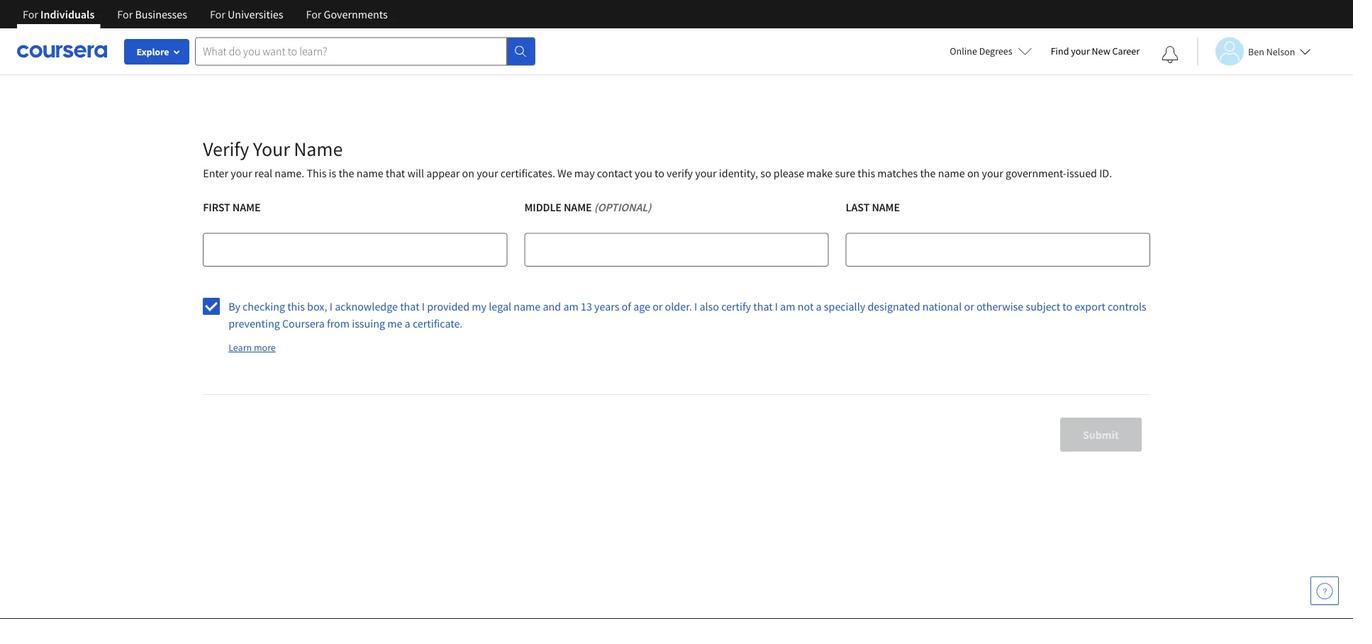 Task type: describe. For each thing, give the bounding box(es) containing it.
designated
[[868, 299, 921, 314]]

to inside by checking this box, i acknowledge that i provided my legal name and am 13 years of age or older. i also certify that i am not a specially designated national or otherwise subject to export controls preventing coursera from issuing me a certificate.
[[1063, 299, 1073, 314]]

matches
[[878, 166, 918, 180]]

verify
[[203, 137, 249, 161]]

checking
[[243, 299, 285, 314]]

banner navigation
[[11, 0, 399, 39]]

name for first
[[233, 200, 261, 214]]

FIRST NAME text field
[[203, 233, 508, 267]]

name
[[294, 137, 343, 161]]

that up me
[[400, 299, 420, 314]]

4 i from the left
[[775, 299, 778, 314]]

verify
[[667, 166, 693, 180]]

universities
[[228, 7, 283, 21]]

that inside verify your name enter your real name. this is the name that will appear on your certificates. we may contact you to verify your identity, so please make sure this matches the name on your government-issued id.
[[386, 166, 405, 180]]

0 horizontal spatial name
[[357, 166, 384, 180]]

What do you want to learn? text field
[[195, 37, 507, 66]]

certificates.
[[501, 166, 555, 180]]

1 i from the left
[[330, 299, 333, 314]]

you
[[635, 166, 653, 180]]

controls
[[1108, 299, 1147, 314]]

LAST NAME text field
[[846, 233, 1151, 267]]

2 the from the left
[[920, 166, 936, 180]]

ben nelson
[[1249, 45, 1296, 58]]

nelson
[[1267, 45, 1296, 58]]

coursera image
[[17, 40, 107, 63]]

provided
[[427, 299, 470, 314]]

for for governments
[[306, 7, 322, 21]]

ben nelson button
[[1198, 37, 1311, 66]]

governments
[[324, 7, 388, 21]]

government-
[[1006, 166, 1067, 180]]

individuals
[[41, 7, 95, 21]]

businesses
[[135, 7, 187, 21]]

verify your name enter your real name. this is the name that will appear on your certificates. we may contact you to verify your identity, so please make sure this matches the name on your government-issued id.
[[203, 137, 1113, 180]]

your left real
[[231, 166, 252, 180]]

1 on from the left
[[462, 166, 475, 180]]

and
[[543, 299, 561, 314]]

for businesses
[[117, 7, 187, 21]]

your left certificates.
[[477, 166, 498, 180]]

preventing
[[229, 316, 280, 331]]

middle name (optional)
[[525, 200, 651, 214]]

years
[[595, 299, 620, 314]]

(optional)
[[594, 200, 651, 214]]

middle
[[525, 200, 562, 214]]

to inside verify your name enter your real name. this is the name that will appear on your certificates. we may contact you to verify your identity, so please make sure this matches the name on your government-issued id.
[[655, 166, 665, 180]]

name for last
[[872, 200, 900, 214]]

of
[[622, 299, 631, 314]]

acknowledge
[[335, 299, 398, 314]]

name.
[[275, 166, 305, 180]]

your right find
[[1071, 45, 1090, 57]]

submit
[[1083, 428, 1119, 442]]

may
[[575, 166, 595, 180]]

that right certify
[[754, 299, 773, 314]]

first
[[203, 200, 230, 214]]

me
[[388, 316, 403, 331]]

submit button
[[1061, 418, 1142, 452]]

your left government-
[[982, 166, 1004, 180]]

my
[[472, 299, 487, 314]]

certify
[[722, 299, 751, 314]]

we
[[558, 166, 572, 180]]

otherwise
[[977, 299, 1024, 314]]

will
[[408, 166, 424, 180]]

this
[[307, 166, 327, 180]]

2 am from the left
[[781, 299, 796, 314]]

2 on from the left
[[968, 166, 980, 180]]

first name
[[203, 200, 261, 214]]

for for universities
[[210, 7, 225, 21]]

explore
[[137, 45, 169, 58]]

national
[[923, 299, 962, 314]]

find your new career link
[[1044, 43, 1147, 60]]

older.
[[665, 299, 692, 314]]



Task type: vqa. For each thing, say whether or not it's contained in the screenshot.
the subject
yes



Task type: locate. For each thing, give the bounding box(es) containing it.
MIDDLE NAME text field
[[525, 233, 829, 267]]

contact
[[597, 166, 633, 180]]

0 horizontal spatial am
[[564, 299, 579, 314]]

so
[[761, 166, 772, 180]]

issued
[[1067, 166, 1098, 180]]

find
[[1051, 45, 1069, 57]]

name right first
[[233, 200, 261, 214]]

learn
[[229, 341, 252, 354]]

subject
[[1026, 299, 1061, 314]]

this up the coursera
[[287, 299, 305, 314]]

a right me
[[405, 316, 411, 331]]

is
[[329, 166, 336, 180]]

a right not
[[816, 299, 822, 314]]

for left individuals
[[23, 7, 38, 21]]

0 vertical spatial this
[[858, 166, 876, 180]]

i up certificate.
[[422, 299, 425, 314]]

explore button
[[124, 39, 189, 65]]

1 horizontal spatial a
[[816, 299, 822, 314]]

1 or from the left
[[653, 299, 663, 314]]

learn more link
[[229, 341, 276, 354]]

export
[[1075, 299, 1106, 314]]

for left universities
[[210, 7, 225, 21]]

more
[[254, 341, 276, 354]]

box,
[[307, 299, 327, 314]]

identity,
[[719, 166, 758, 180]]

to left the export
[[1063, 299, 1073, 314]]

for for businesses
[[117, 7, 133, 21]]

for individuals
[[23, 7, 95, 21]]

0 horizontal spatial on
[[462, 166, 475, 180]]

or right age
[[653, 299, 663, 314]]

your right verify
[[695, 166, 717, 180]]

name
[[233, 200, 261, 214], [564, 200, 592, 214], [872, 200, 900, 214]]

or right national
[[964, 299, 975, 314]]

coursera
[[282, 316, 325, 331]]

by checking this box, i acknowledge that i provided my legal name and am 13 years of age or older. i also certify that i am not a specially designated national or otherwise subject to export controls preventing coursera from issuing me a certificate.
[[229, 299, 1147, 331]]

sure
[[835, 166, 856, 180]]

a
[[816, 299, 822, 314], [405, 316, 411, 331]]

name right matches on the right of page
[[938, 166, 965, 180]]

0 horizontal spatial or
[[653, 299, 663, 314]]

that
[[386, 166, 405, 180], [400, 299, 420, 314], [754, 299, 773, 314]]

1 horizontal spatial name
[[514, 299, 541, 314]]

1 horizontal spatial on
[[968, 166, 980, 180]]

for
[[23, 7, 38, 21], [117, 7, 133, 21], [210, 7, 225, 21], [306, 7, 322, 21]]

i left not
[[775, 299, 778, 314]]

from
[[327, 316, 350, 331]]

name left and
[[514, 299, 541, 314]]

0 horizontal spatial name
[[233, 200, 261, 214]]

appear
[[427, 166, 460, 180]]

the right matches on the right of page
[[920, 166, 936, 180]]

to right you
[[655, 166, 665, 180]]

your
[[253, 137, 290, 161]]

0 vertical spatial to
[[655, 166, 665, 180]]

name inside by checking this box, i acknowledge that i provided my legal name and am 13 years of age or older. i also certify that i am not a specially designated national or otherwise subject to export controls preventing coursera from issuing me a certificate.
[[514, 299, 541, 314]]

by
[[229, 299, 240, 314]]

that left will
[[386, 166, 405, 180]]

2 i from the left
[[422, 299, 425, 314]]

1 vertical spatial to
[[1063, 299, 1073, 314]]

0 horizontal spatial to
[[655, 166, 665, 180]]

make
[[807, 166, 833, 180]]

show notifications image
[[1162, 46, 1179, 63]]

name for middle
[[564, 200, 592, 214]]

2 for from the left
[[117, 7, 133, 21]]

this
[[858, 166, 876, 180], [287, 299, 305, 314]]

career
[[1113, 45, 1140, 57]]

0 horizontal spatial a
[[405, 316, 411, 331]]

i left 'also'
[[695, 299, 698, 314]]

None search field
[[195, 37, 536, 66]]

1 vertical spatial this
[[287, 299, 305, 314]]

id.
[[1100, 166, 1113, 180]]

for universities
[[210, 7, 283, 21]]

certificate.
[[413, 316, 463, 331]]

1 horizontal spatial am
[[781, 299, 796, 314]]

4 for from the left
[[306, 7, 322, 21]]

1 horizontal spatial name
[[564, 200, 592, 214]]

this right sure
[[858, 166, 876, 180]]

specially
[[824, 299, 866, 314]]

this inside verify your name enter your real name. this is the name that will appear on your certificates. we may contact you to verify your identity, so please make sure this matches the name on your government-issued id.
[[858, 166, 876, 180]]

2 name from the left
[[564, 200, 592, 214]]

the right is
[[339, 166, 354, 180]]

age
[[634, 299, 651, 314]]

name
[[357, 166, 384, 180], [938, 166, 965, 180], [514, 299, 541, 314]]

13
[[581, 299, 592, 314]]

the
[[339, 166, 354, 180], [920, 166, 936, 180]]

3 i from the left
[[695, 299, 698, 314]]

1 for from the left
[[23, 7, 38, 21]]

1 horizontal spatial to
[[1063, 299, 1073, 314]]

online degrees
[[950, 45, 1013, 57]]

please
[[774, 166, 805, 180]]

1 name from the left
[[233, 200, 261, 214]]

1 horizontal spatial this
[[858, 166, 876, 180]]

1 horizontal spatial the
[[920, 166, 936, 180]]

0 vertical spatial a
[[816, 299, 822, 314]]

or
[[653, 299, 663, 314], [964, 299, 975, 314]]

i
[[330, 299, 333, 314], [422, 299, 425, 314], [695, 299, 698, 314], [775, 299, 778, 314]]

degrees
[[980, 45, 1013, 57]]

for for individuals
[[23, 7, 38, 21]]

3 name from the left
[[872, 200, 900, 214]]

name down may
[[564, 200, 592, 214]]

3 for from the left
[[210, 7, 225, 21]]

enter
[[203, 166, 228, 180]]

online degrees button
[[939, 35, 1044, 67]]

this inside by checking this box, i acknowledge that i provided my legal name and am 13 years of age or older. i also certify that i am not a specially designated national or otherwise subject to export controls preventing coursera from issuing me a certificate.
[[287, 299, 305, 314]]

0 horizontal spatial the
[[339, 166, 354, 180]]

find your new career
[[1051, 45, 1140, 57]]

for left businesses
[[117, 7, 133, 21]]

2 horizontal spatial name
[[872, 200, 900, 214]]

2 horizontal spatial name
[[938, 166, 965, 180]]

issuing
[[352, 316, 385, 331]]

ben
[[1249, 45, 1265, 58]]

for left governments at the top left of page
[[306, 7, 322, 21]]

1 vertical spatial a
[[405, 316, 411, 331]]

am
[[564, 299, 579, 314], [781, 299, 796, 314]]

last
[[846, 200, 870, 214]]

help center image
[[1317, 582, 1334, 599]]

legal
[[489, 299, 512, 314]]

am left not
[[781, 299, 796, 314]]

am left 13
[[564, 299, 579, 314]]

name right is
[[357, 166, 384, 180]]

2 or from the left
[[964, 299, 975, 314]]

last name
[[846, 200, 900, 214]]

new
[[1092, 45, 1111, 57]]

on right appear
[[462, 166, 475, 180]]

i right box,
[[330, 299, 333, 314]]

name right last
[[872, 200, 900, 214]]

on
[[462, 166, 475, 180], [968, 166, 980, 180]]

1 the from the left
[[339, 166, 354, 180]]

learn more
[[229, 341, 276, 354]]

1 am from the left
[[564, 299, 579, 314]]

also
[[700, 299, 719, 314]]

online
[[950, 45, 978, 57]]

for governments
[[306, 7, 388, 21]]

0 horizontal spatial this
[[287, 299, 305, 314]]

your
[[1071, 45, 1090, 57], [231, 166, 252, 180], [477, 166, 498, 180], [695, 166, 717, 180], [982, 166, 1004, 180]]

real
[[255, 166, 272, 180]]

on left government-
[[968, 166, 980, 180]]

1 horizontal spatial or
[[964, 299, 975, 314]]

not
[[798, 299, 814, 314]]



